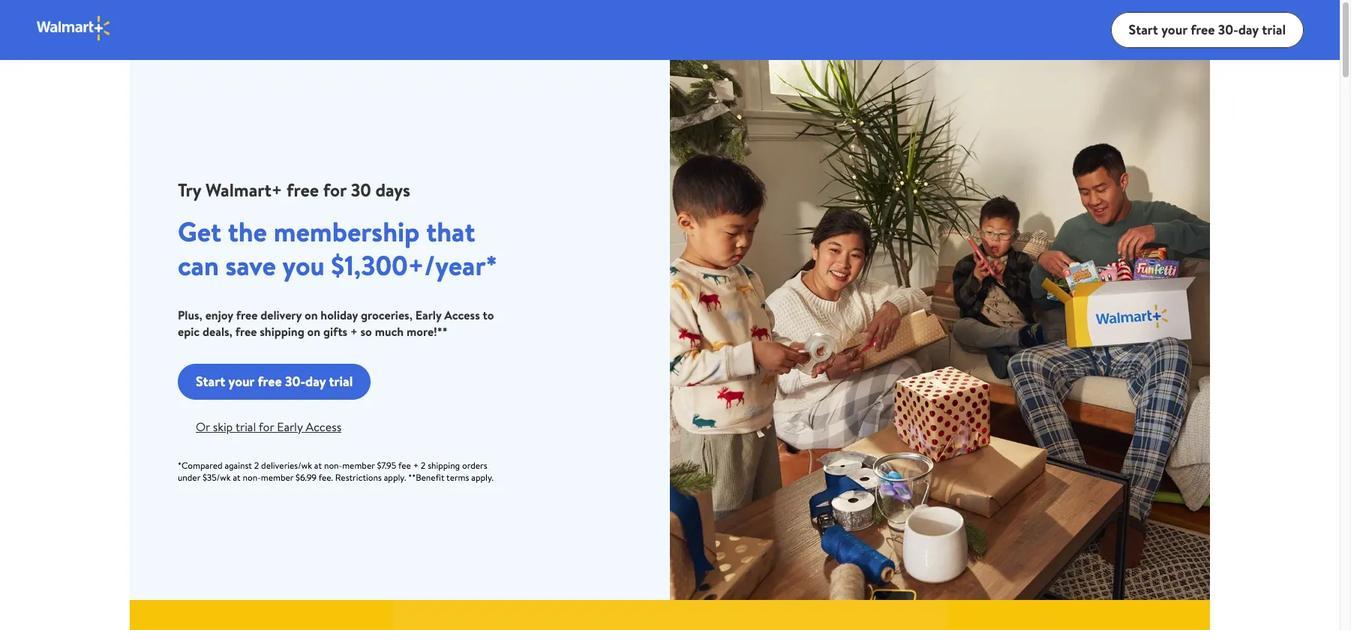 Task type: vqa. For each thing, say whether or not it's contained in the screenshot.
the add related to add to cart icon associated with restored apple ipad air 3 10.5-inch retina 256gb wi-fi only newest os bundle: case, pre-installed tempered glass, rapid charger, bluetooth/wireless airbuds by certified 2 day express (refurbished) "image"
no



Task type: locate. For each thing, give the bounding box(es) containing it.
2 horizontal spatial trial
[[1262, 20, 1286, 39]]

1 vertical spatial trial
[[329, 372, 353, 391]]

0 horizontal spatial +
[[350, 323, 358, 340]]

0 horizontal spatial w+ image
[[130, 600, 392, 630]]

for inside button
[[259, 418, 274, 435]]

0 vertical spatial your
[[1161, 20, 1187, 39]]

1 horizontal spatial apply.
[[471, 471, 494, 484]]

early
[[415, 307, 441, 323], [277, 418, 303, 435]]

0 horizontal spatial 30-
[[285, 372, 305, 391]]

1 horizontal spatial +
[[413, 459, 419, 472]]

fee.
[[319, 471, 333, 484]]

non- right $6.99
[[324, 459, 342, 472]]

2 w+ image from the left
[[948, 600, 1210, 630]]

fee
[[398, 459, 411, 472]]

1 horizontal spatial 30-
[[1218, 20, 1238, 39]]

2 vertical spatial trial
[[236, 418, 256, 435]]

early inside or skip trial for early access button
[[277, 418, 303, 435]]

plus, enjoy free delivery on holiday groceries, early access to epic deals, free shipping on gifts + so much more!**
[[178, 307, 494, 340]]

walmart+
[[206, 177, 282, 203]]

0 horizontal spatial shipping
[[260, 323, 304, 340]]

0 vertical spatial access
[[444, 307, 480, 323]]

0 horizontal spatial at
[[233, 471, 241, 484]]

for right skip
[[259, 418, 274, 435]]

0 vertical spatial start
[[1129, 20, 1158, 39]]

0 horizontal spatial start your free 30-day trial button
[[178, 364, 371, 400]]

1 vertical spatial for
[[259, 418, 274, 435]]

shipping left orders
[[428, 459, 460, 472]]

non- right $35/wk
[[243, 471, 261, 484]]

1 horizontal spatial 2
[[421, 459, 426, 472]]

1 horizontal spatial start
[[1129, 20, 1158, 39]]

1 horizontal spatial day
[[1238, 20, 1259, 39]]

get
[[178, 213, 221, 251]]

0 vertical spatial walmart+ image
[[36, 15, 112, 42]]

0 horizontal spatial start your free 30-day trial
[[196, 372, 353, 391]]

at
[[314, 459, 322, 472], [233, 471, 241, 484]]

access
[[444, 307, 480, 323], [306, 418, 341, 435]]

1 horizontal spatial shipping
[[428, 459, 460, 472]]

0 horizontal spatial 2
[[254, 459, 259, 472]]

*compared against 2 deliveries/wk at non-member $7.95 fee + 2 shipping orders under $35/wk at non-member $6.99 fee. restrictions apply. **benefit terms apply.
[[178, 459, 494, 484]]

2 right against
[[254, 459, 259, 472]]

+ inside *compared against 2 deliveries/wk at non-member $7.95 fee + 2 shipping orders under $35/wk at non-member $6.99 fee. restrictions apply. **benefit terms apply.
[[413, 459, 419, 472]]

1 vertical spatial 30-
[[285, 372, 305, 391]]

early right groceries,
[[415, 307, 441, 323]]

for left 30
[[323, 177, 347, 203]]

0 vertical spatial trial
[[1262, 20, 1286, 39]]

at right the deliveries/wk
[[314, 459, 322, 472]]

can
[[178, 247, 219, 284]]

2 apply. from the left
[[471, 471, 494, 484]]

plus,
[[178, 307, 202, 323]]

0 horizontal spatial start
[[196, 372, 225, 391]]

day
[[1238, 20, 1259, 39], [305, 372, 326, 391]]

non-
[[324, 459, 342, 472], [243, 471, 261, 484]]

*compared
[[178, 459, 222, 472]]

1 horizontal spatial start your free 30-day trial
[[1129, 20, 1286, 39]]

$35/wk
[[202, 471, 231, 484]]

shipping
[[260, 323, 304, 340], [428, 459, 460, 472]]

1 vertical spatial early
[[277, 418, 303, 435]]

0 vertical spatial +
[[350, 323, 358, 340]]

1 horizontal spatial access
[[444, 307, 480, 323]]

0 horizontal spatial walmart+ image
[[36, 15, 112, 42]]

free
[[1191, 20, 1215, 39], [287, 177, 319, 203], [236, 307, 258, 323], [235, 323, 257, 340], [258, 372, 282, 391]]

access inside plus, enjoy free delivery on holiday groceries, early access to epic deals, free shipping on gifts + so much more!**
[[444, 307, 480, 323]]

the
[[228, 213, 267, 251]]

1 horizontal spatial your
[[1161, 20, 1187, 39]]

1 vertical spatial +
[[413, 459, 419, 472]]

access up *compared against 2 deliveries/wk at non-member $7.95 fee + 2 shipping orders under $35/wk at non-member $6.99 fee. restrictions apply. **benefit terms apply.
[[306, 418, 341, 435]]

walmart+ image
[[36, 15, 112, 42], [670, 60, 1210, 600]]

or skip trial for early access button
[[178, 412, 359, 442]]

for
[[323, 177, 347, 203], [259, 418, 274, 435]]

try walmart+ free for 30 days
[[178, 177, 410, 203]]

under
[[178, 471, 200, 484]]

access left to
[[444, 307, 480, 323]]

1 horizontal spatial early
[[415, 307, 441, 323]]

on
[[305, 307, 318, 323], [307, 323, 320, 340]]

member
[[342, 459, 375, 472], [261, 471, 293, 484]]

start your free 30-day trial
[[1129, 20, 1286, 39], [196, 372, 353, 391]]

0 horizontal spatial access
[[306, 418, 341, 435]]

you
[[282, 247, 325, 284]]

member left $6.99
[[261, 471, 293, 484]]

0 horizontal spatial apply.
[[384, 471, 406, 484]]

+ inside plus, enjoy free delivery on holiday groceries, early access to epic deals, free shipping on gifts + so much more!**
[[350, 323, 358, 340]]

+ right fee
[[413, 459, 419, 472]]

0 horizontal spatial trial
[[236, 418, 256, 435]]

save
[[225, 247, 276, 284]]

0 vertical spatial early
[[415, 307, 441, 323]]

1 vertical spatial shipping
[[428, 459, 460, 472]]

2 right fee
[[421, 459, 426, 472]]

1 vertical spatial start your free 30-day trial button
[[178, 364, 371, 400]]

1 2 from the left
[[254, 459, 259, 472]]

0 vertical spatial start your free 30-day trial
[[1129, 20, 1286, 39]]

1 horizontal spatial trial
[[329, 372, 353, 391]]

+ left so
[[350, 323, 358, 340]]

1 horizontal spatial for
[[323, 177, 347, 203]]

membership
[[274, 213, 420, 251]]

1 horizontal spatial w+ image
[[948, 600, 1210, 630]]

or
[[196, 418, 210, 435]]

1 horizontal spatial member
[[342, 459, 375, 472]]

early up the deliveries/wk
[[277, 418, 303, 435]]

1 vertical spatial walmart+ image
[[670, 60, 1210, 600]]

1 vertical spatial your
[[228, 372, 254, 391]]

0 vertical spatial for
[[323, 177, 347, 203]]

1 w+ image from the left
[[130, 600, 392, 630]]

0 vertical spatial start your free 30-day trial button
[[1111, 12, 1304, 48]]

apply. right terms
[[471, 471, 494, 484]]

at right $35/wk
[[233, 471, 241, 484]]

0 vertical spatial shipping
[[260, 323, 304, 340]]

w+ image
[[130, 600, 392, 630], [948, 600, 1210, 630]]

2
[[254, 459, 259, 472], [421, 459, 426, 472]]

start
[[1129, 20, 1158, 39], [196, 372, 225, 391]]

early inside plus, enjoy free delivery on holiday groceries, early access to epic deals, free shipping on gifts + so much more!**
[[415, 307, 441, 323]]

start your free 30-day trial button
[[1111, 12, 1304, 48], [178, 364, 371, 400]]

0 horizontal spatial day
[[305, 372, 326, 391]]

30-
[[1218, 20, 1238, 39], [285, 372, 305, 391]]

+
[[350, 323, 358, 340], [413, 459, 419, 472]]

1 vertical spatial access
[[306, 418, 341, 435]]

1 vertical spatial start
[[196, 372, 225, 391]]

1 vertical spatial start your free 30-day trial
[[196, 372, 353, 391]]

0 vertical spatial day
[[1238, 20, 1259, 39]]

apply. left '**benefit'
[[384, 471, 406, 484]]

apply.
[[384, 471, 406, 484], [471, 471, 494, 484]]

shipping inside *compared against 2 deliveries/wk at non-member $7.95 fee + 2 shipping orders under $35/wk at non-member $6.99 fee. restrictions apply. **benefit terms apply.
[[428, 459, 460, 472]]

your
[[1161, 20, 1187, 39], [228, 372, 254, 391]]

more!**
[[407, 323, 448, 340]]

trial inside or skip trial for early access button
[[236, 418, 256, 435]]

so
[[360, 323, 372, 340]]

epic
[[178, 323, 200, 340]]

shipping left gifts
[[260, 323, 304, 340]]

0 horizontal spatial your
[[228, 372, 254, 391]]

2 2 from the left
[[421, 459, 426, 472]]

0 horizontal spatial for
[[259, 418, 274, 435]]

terms
[[446, 471, 469, 484]]

member left $7.95 on the left bottom of page
[[342, 459, 375, 472]]

0 horizontal spatial early
[[277, 418, 303, 435]]

trial
[[1262, 20, 1286, 39], [329, 372, 353, 391], [236, 418, 256, 435]]



Task type: describe. For each thing, give the bounding box(es) containing it.
30
[[351, 177, 371, 203]]

much
[[375, 323, 404, 340]]

gifts
[[323, 323, 348, 340]]

0 vertical spatial 30-
[[1218, 20, 1238, 39]]

deals,
[[203, 323, 232, 340]]

on left holiday
[[305, 307, 318, 323]]

skip
[[213, 418, 233, 435]]

against
[[225, 459, 252, 472]]

1 horizontal spatial at
[[314, 459, 322, 472]]

orders
[[462, 459, 487, 472]]

enjoy
[[205, 307, 233, 323]]

groceries,
[[361, 307, 413, 323]]

on left gifts
[[307, 323, 320, 340]]

1 vertical spatial day
[[305, 372, 326, 391]]

that
[[426, 213, 475, 251]]

1 apply. from the left
[[384, 471, 406, 484]]

1 horizontal spatial non-
[[324, 459, 342, 472]]

to
[[483, 307, 494, 323]]

restrictions
[[335, 471, 382, 484]]

deliveries/wk
[[261, 459, 312, 472]]

or skip trial for early access
[[196, 418, 341, 435]]

try
[[178, 177, 201, 203]]

for for free
[[323, 177, 347, 203]]

get the membership that can save you $1,300+/year*
[[178, 213, 497, 284]]

0 horizontal spatial non-
[[243, 471, 261, 484]]

shipping inside plus, enjoy free delivery on holiday groceries, early access to epic deals, free shipping on gifts + so much more!**
[[260, 323, 304, 340]]

0 horizontal spatial member
[[261, 471, 293, 484]]

days
[[375, 177, 410, 203]]

**benefit
[[408, 471, 444, 484]]

for for trial
[[259, 418, 274, 435]]

$6.99
[[296, 471, 317, 484]]

$7.95
[[377, 459, 396, 472]]

1 horizontal spatial walmart+ image
[[670, 60, 1210, 600]]

$1,300+/year*
[[331, 247, 497, 284]]

delivery
[[260, 307, 302, 323]]

access inside button
[[306, 418, 341, 435]]

1 horizontal spatial start your free 30-day trial button
[[1111, 12, 1304, 48]]

holiday
[[321, 307, 358, 323]]



